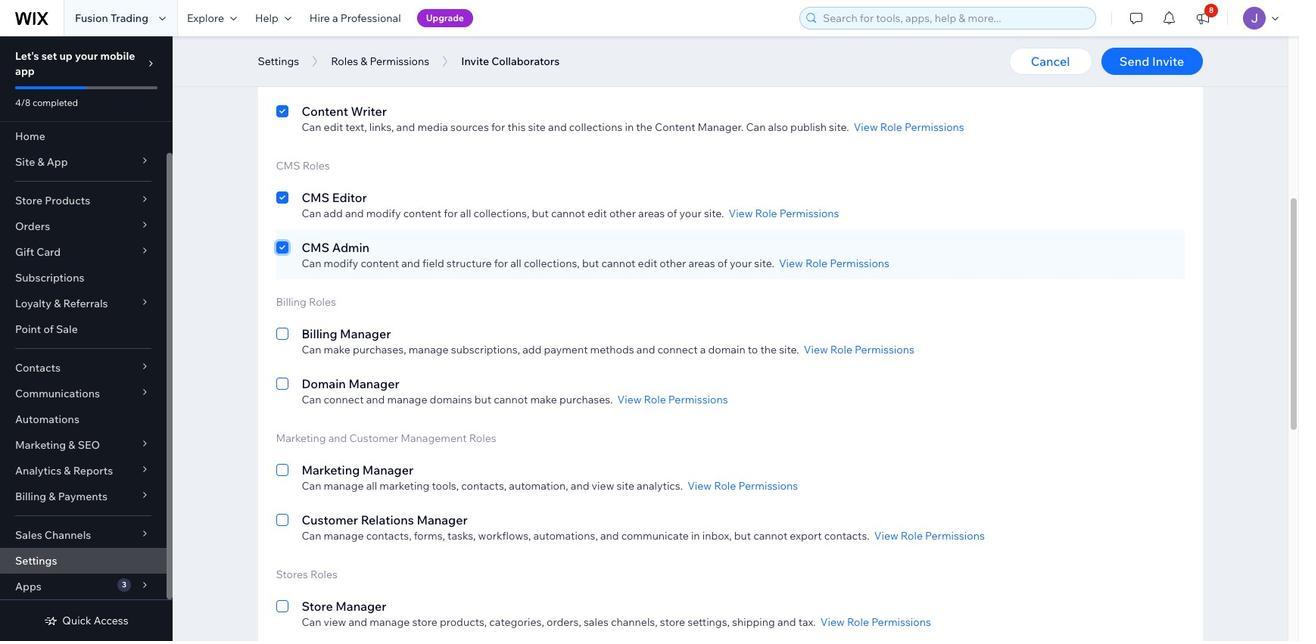 Task type: vqa. For each thing, say whether or not it's contained in the screenshot.
middle Billing
yes



Task type: locate. For each thing, give the bounding box(es) containing it.
manage inside 'marketing manager can manage all marketing tools, contacts, automation, and view site analytics. view role permissions'
[[324, 479, 364, 493]]

0 horizontal spatial areas
[[638, 207, 665, 220]]

manager down purchases,
[[349, 376, 400, 391]]

0 horizontal spatial a
[[332, 11, 338, 25]]

1 horizontal spatial contacts,
[[461, 479, 507, 493]]

& for analytics
[[64, 464, 71, 478]]

0 vertical spatial cms
[[276, 159, 300, 173]]

0 vertical spatial contacts,
[[461, 479, 507, 493]]

can
[[302, 70, 321, 84], [302, 120, 321, 134], [746, 120, 766, 134], [302, 207, 321, 220], [302, 257, 321, 270], [302, 343, 321, 357], [302, 393, 321, 407], [302, 479, 321, 493], [302, 529, 321, 543], [302, 616, 321, 629]]

invite right send on the right
[[1152, 54, 1184, 69]]

settings inside button
[[258, 55, 299, 68]]

marketing up analytics
[[15, 438, 66, 452]]

manage down invite collaborators
[[447, 70, 488, 84]]

role inside customer relations manager can manage contacts, forms, tasks, workflows, automations, and communicate in inbox, but cannot export contacts. view role permissions
[[901, 529, 923, 543]]

0 vertical spatial add
[[324, 207, 343, 220]]

manager inside back office manager can access the dashboard to manage site settings and apps but cannot edit the site.
[[371, 54, 422, 69]]

and inside cms editor can add and modify content for all collections, but cannot edit other areas of your site. view role permissions
[[345, 207, 364, 220]]

add down editor on the top left of page
[[324, 207, 343, 220]]

manager up forms,
[[417, 513, 468, 528]]

apps
[[15, 580, 41, 594]]

marketing & seo
[[15, 438, 100, 452]]

view inside domain manager can connect and manage domains but cannot make purchases. view role permissions
[[617, 393, 642, 407]]

2 horizontal spatial your
[[730, 257, 752, 270]]

automations
[[15, 413, 79, 426]]

field
[[423, 257, 444, 270]]

1 horizontal spatial view
[[592, 479, 614, 493]]

1 vertical spatial add
[[523, 343, 542, 357]]

all right structure
[[511, 257, 522, 270]]

cannot up content writer can edit text, links, and media sources for this site and collections in the content manager. can also publish site. view role permissions
[[619, 70, 653, 84]]

customer up marketing
[[349, 432, 398, 445]]

office
[[333, 54, 368, 69]]

1 vertical spatial content
[[361, 257, 399, 270]]

store inside store manager can view and manage store products, categories, orders, sales channels, store settings, shipping and tax. view role permissions
[[302, 599, 333, 614]]

your inside cms editor can add and modify content for all collections, but cannot edit other areas of your site. view role permissions
[[680, 207, 702, 220]]

0 vertical spatial site
[[490, 70, 508, 84]]

but right inbox,
[[734, 529, 751, 543]]

roles inside button
[[331, 55, 358, 68]]

1 vertical spatial collections,
[[524, 257, 580, 270]]

manager up marketing
[[363, 463, 414, 478]]

content left manager.
[[655, 120, 695, 134]]

all up structure
[[460, 207, 471, 220]]

store left settings,
[[660, 616, 685, 629]]

view role permissions button
[[854, 120, 964, 134], [729, 207, 839, 220], [779, 257, 890, 270], [804, 343, 915, 357], [617, 393, 728, 407], [688, 479, 798, 493], [874, 529, 985, 543], [821, 616, 931, 629]]

& down analytics & reports
[[49, 490, 56, 504]]

1 vertical spatial to
[[748, 343, 758, 357]]

relations
[[361, 513, 414, 528]]

connect inside domain manager can connect and manage domains but cannot make purchases. view role permissions
[[324, 393, 364, 407]]

manage left 'domains'
[[387, 393, 427, 407]]

2 vertical spatial all
[[366, 479, 377, 493]]

0 vertical spatial areas
[[638, 207, 665, 220]]

0 vertical spatial to
[[435, 70, 445, 84]]

manage right purchases,
[[409, 343, 449, 357]]

1 horizontal spatial your
[[680, 207, 702, 220]]

0 vertical spatial in
[[625, 120, 634, 134]]

& for billing
[[49, 490, 56, 504]]

the up content writer can edit text, links, and media sources for this site and collections in the content manager. can also publish site. view role permissions
[[677, 70, 694, 84]]

view role permissions button for cms admin
[[779, 257, 890, 270]]

permissions inside billing manager can make purchases, manage subscriptions, add payment methods and connect a domain to the site. view role permissions
[[855, 343, 915, 357]]

edit inside cms editor can add and modify content for all collections, but cannot edit other areas of your site. view role permissions
[[588, 207, 607, 220]]

home link
[[0, 123, 167, 149]]

1 vertical spatial customer
[[302, 513, 358, 528]]

can inside customer relations manager can manage contacts, forms, tasks, workflows, automations, and communicate in inbox, but cannot export contacts. view role permissions
[[302, 529, 321, 543]]

of inside cms editor can add and modify content for all collections, but cannot edit other areas of your site. view role permissions
[[667, 207, 677, 220]]

in left inbox,
[[691, 529, 700, 543]]

billing manager can make purchases, manage subscriptions, add payment methods and connect a domain to the site. view role permissions
[[302, 326, 915, 357]]

can inside billing manager can make purchases, manage subscriptions, add payment methods and connect a domain to the site. view role permissions
[[302, 343, 321, 357]]

0 vertical spatial a
[[332, 11, 338, 25]]

to right domain
[[748, 343, 758, 357]]

sales
[[584, 616, 609, 629]]

billing inside billing manager can make purchases, manage subscriptions, add payment methods and connect a domain to the site. view role permissions
[[302, 326, 337, 342]]

view inside cms editor can add and modify content for all collections, but cannot edit other areas of your site. view role permissions
[[729, 207, 753, 220]]

customer left the relations
[[302, 513, 358, 528]]

for right structure
[[494, 257, 508, 270]]

modify inside cms editor can add and modify content for all collections, but cannot edit other areas of your site. view role permissions
[[366, 207, 401, 220]]

professional
[[341, 11, 401, 25]]

8
[[1209, 5, 1214, 15]]

cancel button
[[1009, 48, 1092, 75]]

but inside cms admin can modify content and field structure for all collections, but cannot edit other areas of your site. view role permissions
[[582, 257, 599, 270]]

site inside 'marketing manager can manage all marketing tools, contacts, automation, and view site analytics. view role permissions'
[[617, 479, 635, 493]]

manager for marketing manager
[[363, 463, 414, 478]]

view left the analytics.
[[592, 479, 614, 493]]

& left seo
[[68, 438, 75, 452]]

permissions inside 'marketing manager can manage all marketing tools, contacts, automation, and view site analytics. view role permissions'
[[739, 479, 798, 493]]

site
[[490, 70, 508, 84], [528, 120, 546, 134], [617, 479, 635, 493]]

access
[[94, 614, 128, 628]]

1 horizontal spatial all
[[460, 207, 471, 220]]

make
[[324, 343, 350, 357], [530, 393, 557, 407]]

view down the stores roles
[[324, 616, 346, 629]]

4/8
[[15, 97, 30, 108]]

can for domain manager
[[302, 393, 321, 407]]

other inside cms admin can modify content and field structure for all collections, but cannot edit other areas of your site. view role permissions
[[660, 257, 686, 270]]

manage
[[447, 70, 488, 84], [409, 343, 449, 357], [387, 393, 427, 407], [324, 479, 364, 493], [324, 529, 364, 543], [370, 616, 410, 629]]

marketing manager can manage all marketing tools, contacts, automation, and view site analytics. view role permissions
[[302, 463, 798, 493]]

0 vertical spatial settings
[[258, 55, 299, 68]]

2 vertical spatial cms
[[302, 240, 330, 255]]

0 vertical spatial for
[[491, 120, 505, 134]]

connect
[[658, 343, 698, 357], [324, 393, 364, 407]]

& inside dropdown button
[[68, 438, 75, 452]]

1 horizontal spatial of
[[667, 207, 677, 220]]

billing
[[276, 295, 307, 309], [302, 326, 337, 342], [15, 490, 46, 504]]

but up cms admin can modify content and field structure for all collections, but cannot edit other areas of your site. view role permissions
[[532, 207, 549, 220]]

0 horizontal spatial of
[[44, 323, 54, 336]]

hire a professional link
[[300, 0, 410, 36]]

can for cms admin
[[302, 257, 321, 270]]

0 horizontal spatial make
[[324, 343, 350, 357]]

collections, inside cms admin can modify content and field structure for all collections, but cannot edit other areas of your site. view role permissions
[[524, 257, 580, 270]]

areas
[[638, 207, 665, 220], [689, 257, 715, 270]]

view inside customer relations manager can manage contacts, forms, tasks, workflows, automations, and communicate in inbox, but cannot export contacts. view role permissions
[[874, 529, 899, 543]]

2 vertical spatial your
[[730, 257, 752, 270]]

content inside cms editor can add and modify content for all collections, but cannot edit other areas of your site. view role permissions
[[403, 207, 442, 220]]

site inside back office manager can access the dashboard to manage site settings and apps but cannot edit the site.
[[490, 70, 508, 84]]

roles
[[331, 55, 358, 68], [303, 159, 330, 173], [309, 295, 336, 309], [469, 432, 496, 445], [310, 568, 338, 582]]

1 vertical spatial other
[[660, 257, 686, 270]]

2 horizontal spatial all
[[511, 257, 522, 270]]

0 horizontal spatial connect
[[324, 393, 364, 407]]

sales channels
[[15, 529, 91, 542]]

view role permissions button for store manager
[[821, 616, 931, 629]]

make up domain
[[324, 343, 350, 357]]

links,
[[369, 120, 394, 134]]

site inside content writer can edit text, links, and media sources for this site and collections in the content manager. can also publish site. view role permissions
[[528, 120, 546, 134]]

manager inside domain manager can connect and manage domains but cannot make purchases. view role permissions
[[349, 376, 400, 391]]

in right collections
[[625, 120, 634, 134]]

settings down sales
[[15, 554, 57, 568]]

1 vertical spatial settings
[[15, 554, 57, 568]]

customer inside customer relations manager can manage contacts, forms, tasks, workflows, automations, and communicate in inbox, but cannot export contacts. view role permissions
[[302, 513, 358, 528]]

1 vertical spatial of
[[718, 257, 728, 270]]

products
[[45, 194, 90, 207]]

0 vertical spatial all
[[460, 207, 471, 220]]

collections, down cms editor can add and modify content for all collections, but cannot edit other areas of your site. view role permissions
[[524, 257, 580, 270]]

of inside sidebar element
[[44, 323, 54, 336]]

marketing for manager
[[302, 463, 360, 478]]

1 horizontal spatial to
[[748, 343, 758, 357]]

0 horizontal spatial add
[[324, 207, 343, 220]]

0 horizontal spatial in
[[625, 120, 634, 134]]

manage up the relations
[[324, 479, 364, 493]]

view role permissions button for marketing manager
[[688, 479, 798, 493]]

site. inside content writer can edit text, links, and media sources for this site and collections in the content manager. can also publish site. view role permissions
[[829, 120, 849, 134]]

but inside customer relations manager can manage contacts, forms, tasks, workflows, automations, and communicate in inbox, but cannot export contacts. view role permissions
[[734, 529, 751, 543]]

can for billing manager
[[302, 343, 321, 357]]

connect down domain
[[324, 393, 364, 407]]

settings
[[258, 55, 299, 68], [15, 554, 57, 568]]

let's
[[15, 49, 39, 63]]

quick
[[62, 614, 91, 628]]

view role permissions button for domain manager
[[617, 393, 728, 407]]

0 horizontal spatial view
[[324, 616, 346, 629]]

1 vertical spatial contacts,
[[366, 529, 412, 543]]

help button
[[246, 0, 300, 36]]

manager inside billing manager can make purchases, manage subscriptions, add payment methods and connect a domain to the site. view role permissions
[[340, 326, 391, 342]]

& inside button
[[361, 55, 368, 68]]

0 horizontal spatial store
[[15, 194, 42, 207]]

contacts.
[[824, 529, 870, 543]]

and inside domain manager can connect and manage domains but cannot make purchases. view role permissions
[[366, 393, 385, 407]]

marketing down marketing and customer management roles
[[302, 463, 360, 478]]

domain
[[302, 376, 346, 391]]

can for store manager
[[302, 616, 321, 629]]

manage inside domain manager can connect and manage domains but cannot make purchases. view role permissions
[[387, 393, 427, 407]]

cannot up cms admin can modify content and field structure for all collections, but cannot edit other areas of your site. view role permissions
[[551, 207, 585, 220]]

roles for store
[[310, 568, 338, 582]]

1 vertical spatial all
[[511, 257, 522, 270]]

manager inside 'marketing manager can manage all marketing tools, contacts, automation, and view site analytics. view role permissions'
[[363, 463, 414, 478]]

0 horizontal spatial settings
[[15, 554, 57, 568]]

modify down admin
[[324, 257, 358, 270]]

cannot inside cms editor can add and modify content for all collections, but cannot edit other areas of your site. view role permissions
[[551, 207, 585, 220]]

but down cms editor can add and modify content for all collections, but cannot edit other areas of your site. view role permissions
[[582, 257, 599, 270]]

None checkbox
[[276, 102, 288, 134], [276, 189, 288, 220], [276, 325, 288, 357], [276, 375, 288, 407], [276, 461, 288, 493], [276, 511, 288, 543], [276, 597, 288, 629], [276, 102, 288, 134], [276, 189, 288, 220], [276, 325, 288, 357], [276, 375, 288, 407], [276, 461, 288, 493], [276, 511, 288, 543], [276, 597, 288, 629]]

all inside 'marketing manager can manage all marketing tools, contacts, automation, and view site analytics. view role permissions'
[[366, 479, 377, 493]]

2 vertical spatial for
[[494, 257, 508, 270]]

1 horizontal spatial store
[[302, 599, 333, 614]]

billing inside billing & payments popup button
[[15, 490, 46, 504]]

gift
[[15, 245, 34, 259]]

tasks,
[[448, 529, 476, 543]]

a left domain
[[700, 343, 706, 357]]

manager up dashboard
[[371, 54, 422, 69]]

2 vertical spatial site
[[617, 479, 635, 493]]

store up orders
[[15, 194, 42, 207]]

can inside cms admin can modify content and field structure for all collections, but cannot edit other areas of your site. view role permissions
[[302, 257, 321, 270]]

collections,
[[474, 207, 530, 220], [524, 257, 580, 270]]

0 horizontal spatial site
[[490, 70, 508, 84]]

can for cms editor
[[302, 207, 321, 220]]

connect left domain
[[658, 343, 698, 357]]

site. inside cms admin can modify content and field structure for all collections, but cannot edit other areas of your site. view role permissions
[[754, 257, 775, 270]]

forms,
[[414, 529, 445, 543]]

1 vertical spatial your
[[680, 207, 702, 220]]

1 horizontal spatial areas
[[689, 257, 715, 270]]

1 vertical spatial modify
[[324, 257, 358, 270]]

shipping
[[732, 616, 775, 629]]

marketing inside marketing & seo dropdown button
[[15, 438, 66, 452]]

make left purchases.
[[530, 393, 557, 407]]

for left this
[[491, 120, 505, 134]]

0 vertical spatial collections,
[[474, 207, 530, 220]]

store products
[[15, 194, 90, 207]]

1 horizontal spatial connect
[[658, 343, 698, 357]]

roles for cms
[[303, 159, 330, 173]]

2 vertical spatial of
[[44, 323, 54, 336]]

0 horizontal spatial store
[[412, 616, 438, 629]]

all left marketing
[[366, 479, 377, 493]]

site left the analytics.
[[617, 479, 635, 493]]

a right hire
[[332, 11, 338, 25]]

1 horizontal spatial modify
[[366, 207, 401, 220]]

roles for billing
[[309, 295, 336, 309]]

the inside content writer can edit text, links, and media sources for this site and collections in the content manager. can also publish site. view role permissions
[[636, 120, 653, 134]]

1 vertical spatial for
[[444, 207, 458, 220]]

quick access
[[62, 614, 128, 628]]

can inside store manager can view and manage store products, categories, orders, sales channels, store settings, shipping and tax. view role permissions
[[302, 616, 321, 629]]

billing for roles
[[276, 295, 307, 309]]

a inside hire a professional link
[[332, 11, 338, 25]]

view inside 'marketing manager can manage all marketing tools, contacts, automation, and view site analytics. view role permissions'
[[592, 479, 614, 493]]

manager inside store manager can view and manage store products, categories, orders, sales channels, store settings, shipping and tax. view role permissions
[[336, 599, 387, 614]]

can inside cms editor can add and modify content for all collections, but cannot edit other areas of your site. view role permissions
[[302, 207, 321, 220]]

store manager can view and manage store products, categories, orders, sales channels, store settings, shipping and tax. view role permissions
[[302, 599, 931, 629]]

0 vertical spatial billing
[[276, 295, 307, 309]]

& for marketing
[[68, 438, 75, 452]]

role inside store manager can view and manage store products, categories, orders, sales channels, store settings, shipping and tax. view role permissions
[[847, 616, 869, 629]]

0 horizontal spatial contacts,
[[366, 529, 412, 543]]

marketing & seo button
[[0, 432, 167, 458]]

management
[[401, 432, 467, 445]]

2 vertical spatial billing
[[15, 490, 46, 504]]

0 vertical spatial make
[[324, 343, 350, 357]]

contacts, right the tools,
[[461, 479, 507, 493]]

0 horizontal spatial modify
[[324, 257, 358, 270]]

billing for manager
[[302, 326, 337, 342]]

gift card
[[15, 245, 61, 259]]

upgrade button
[[417, 9, 473, 27]]

mobile
[[100, 49, 135, 63]]

modify down editor on the top left of page
[[366, 207, 401, 220]]

0 horizontal spatial other
[[609, 207, 636, 220]]

None checkbox
[[276, 52, 288, 84], [276, 239, 288, 270], [276, 52, 288, 84], [276, 239, 288, 270]]

0 vertical spatial your
[[75, 49, 98, 63]]

automations,
[[534, 529, 598, 543]]

store left products,
[[412, 616, 438, 629]]

& right the loyalty
[[54, 297, 61, 310]]

collaborators
[[492, 55, 560, 68]]

0 horizontal spatial your
[[75, 49, 98, 63]]

1 horizontal spatial make
[[530, 393, 557, 407]]

1 vertical spatial in
[[691, 529, 700, 543]]

can inside domain manager can connect and manage domains but cannot make purchases. view role permissions
[[302, 393, 321, 407]]

1 vertical spatial connect
[[324, 393, 364, 407]]

1 horizontal spatial a
[[700, 343, 706, 357]]

1 vertical spatial areas
[[689, 257, 715, 270]]

0 vertical spatial store
[[15, 194, 42, 207]]

1 horizontal spatial site
[[528, 120, 546, 134]]

contacts
[[15, 361, 61, 375]]

cms
[[276, 159, 300, 173], [302, 190, 330, 205], [302, 240, 330, 255]]

the inside billing manager can make purchases, manage subscriptions, add payment methods and connect a domain to the site. view role permissions
[[761, 343, 777, 357]]

2 horizontal spatial site
[[617, 479, 635, 493]]

0 vertical spatial modify
[[366, 207, 401, 220]]

but right apps
[[600, 70, 617, 84]]

1 horizontal spatial in
[[691, 529, 700, 543]]

site for content writer
[[528, 120, 546, 134]]

roles & permissions
[[331, 55, 429, 68]]

1 horizontal spatial other
[[660, 257, 686, 270]]

marketing down domain
[[276, 432, 326, 445]]

can for content writer
[[302, 120, 321, 134]]

and inside 'marketing manager can manage all marketing tools, contacts, automation, and view site analytics. view role permissions'
[[571, 479, 589, 493]]

1 vertical spatial content
[[655, 120, 695, 134]]

the right domain
[[761, 343, 777, 357]]

1 horizontal spatial settings
[[258, 55, 299, 68]]

areas inside cms editor can add and modify content for all collections, but cannot edit other areas of your site. view role permissions
[[638, 207, 665, 220]]

collections
[[569, 120, 623, 134]]

invite left collaborators
[[461, 55, 489, 68]]

billing for &
[[15, 490, 46, 504]]

marketing
[[380, 479, 430, 493]]

back
[[302, 54, 330, 69]]

0 vertical spatial content
[[403, 207, 442, 220]]

0 vertical spatial content
[[302, 104, 348, 119]]

0 horizontal spatial to
[[435, 70, 445, 84]]

1 vertical spatial make
[[530, 393, 557, 407]]

collections, up structure
[[474, 207, 530, 220]]

add inside billing manager can make purchases, manage subscriptions, add payment methods and connect a domain to the site. view role permissions
[[523, 343, 542, 357]]

home
[[15, 129, 45, 143]]

& right site
[[37, 155, 44, 169]]

manager for domain manager
[[349, 376, 400, 391]]

site down invite collaborators
[[490, 70, 508, 84]]

card
[[37, 245, 61, 259]]

view
[[592, 479, 614, 493], [324, 616, 346, 629]]

of inside cms admin can modify content and field structure for all collections, but cannot edit other areas of your site. view role permissions
[[718, 257, 728, 270]]

0 horizontal spatial all
[[366, 479, 377, 493]]

in
[[625, 120, 634, 134], [691, 529, 700, 543]]

1 vertical spatial site
[[528, 120, 546, 134]]

2 horizontal spatial of
[[718, 257, 728, 270]]

1 vertical spatial billing
[[302, 326, 337, 342]]

marketing for &
[[15, 438, 66, 452]]

edit inside content writer can edit text, links, and media sources for this site and collections in the content manager. can also publish site. view role permissions
[[324, 120, 343, 134]]

contacts,
[[461, 479, 507, 493], [366, 529, 412, 543]]

content
[[302, 104, 348, 119], [655, 120, 695, 134]]

content up text,
[[302, 104, 348, 119]]

send
[[1120, 54, 1150, 69]]

content up field
[[403, 207, 442, 220]]

for up field
[[444, 207, 458, 220]]

manage inside customer relations manager can manage contacts, forms, tasks, workflows, automations, and communicate in inbox, but cannot export contacts. view role permissions
[[324, 529, 364, 543]]

can inside 'marketing manager can manage all marketing tools, contacts, automation, and view site analytics. view role permissions'
[[302, 479, 321, 493]]

communications button
[[0, 381, 167, 407]]

add left payment at the left of the page
[[523, 343, 542, 357]]

store
[[15, 194, 42, 207], [302, 599, 333, 614]]

1 horizontal spatial store
[[660, 616, 685, 629]]

content
[[403, 207, 442, 220], [361, 257, 399, 270]]

0 vertical spatial of
[[667, 207, 677, 220]]

1 horizontal spatial content
[[403, 207, 442, 220]]

site right this
[[528, 120, 546, 134]]

channels
[[45, 529, 91, 542]]

permissions
[[370, 55, 429, 68], [905, 120, 964, 134], [780, 207, 839, 220], [830, 257, 890, 270], [855, 343, 915, 357], [669, 393, 728, 407], [739, 479, 798, 493], [925, 529, 985, 543], [872, 616, 931, 629]]

manager up purchases,
[[340, 326, 391, 342]]

0 vertical spatial view
[[592, 479, 614, 493]]

0 vertical spatial connect
[[658, 343, 698, 357]]

manage down the relations
[[324, 529, 364, 543]]

cannot down subscriptions,
[[494, 393, 528, 407]]

view inside cms admin can modify content and field structure for all collections, but cannot edit other areas of your site. view role permissions
[[779, 257, 803, 270]]

manager down the stores roles
[[336, 599, 387, 614]]

contacts, down the relations
[[366, 529, 412, 543]]

& left reports
[[64, 464, 71, 478]]

manage left products,
[[370, 616, 410, 629]]

& for roles
[[361, 55, 368, 68]]

gift card button
[[0, 239, 167, 265]]

marketing inside 'marketing manager can manage all marketing tools, contacts, automation, and view site analytics. view role permissions'
[[302, 463, 360, 478]]

cannot left export
[[754, 529, 788, 543]]

cms for admin
[[302, 240, 330, 255]]

& down professional
[[361, 55, 368, 68]]

store down the stores roles
[[302, 599, 333, 614]]

settings left back
[[258, 55, 299, 68]]

0 vertical spatial other
[[609, 207, 636, 220]]

to right dashboard
[[435, 70, 445, 84]]

products,
[[440, 616, 487, 629]]

content down admin
[[361, 257, 399, 270]]

and inside customer relations manager can manage contacts, forms, tasks, workflows, automations, and communicate in inbox, but cannot export contacts. view role permissions
[[600, 529, 619, 543]]

send invite
[[1120, 54, 1184, 69]]

1 vertical spatial store
[[302, 599, 333, 614]]

settings inside sidebar element
[[15, 554, 57, 568]]

billing & payments button
[[0, 484, 167, 510]]

& for site
[[37, 155, 44, 169]]

1 vertical spatial view
[[324, 616, 346, 629]]

but right 'domains'
[[475, 393, 492, 407]]

1 horizontal spatial add
[[523, 343, 542, 357]]

0 horizontal spatial content
[[302, 104, 348, 119]]

analytics & reports button
[[0, 458, 167, 484]]

1 vertical spatial cms
[[302, 190, 330, 205]]

cannot down cms editor can add and modify content for all collections, but cannot edit other areas of your site. view role permissions
[[602, 257, 636, 270]]

store inside dropdown button
[[15, 194, 42, 207]]

the right collections
[[636, 120, 653, 134]]

0 horizontal spatial content
[[361, 257, 399, 270]]



Task type: describe. For each thing, give the bounding box(es) containing it.
can inside back office manager can access the dashboard to manage site settings and apps but cannot edit the site.
[[302, 70, 321, 84]]

other inside cms editor can add and modify content for all collections, but cannot edit other areas of your site. view role permissions
[[609, 207, 636, 220]]

make inside domain manager can connect and manage domains but cannot make purchases. view role permissions
[[530, 393, 557, 407]]

and inside back office manager can access the dashboard to manage site settings and apps but cannot edit the site.
[[552, 70, 571, 84]]

connect inside billing manager can make purchases, manage subscriptions, add payment methods and connect a domain to the site. view role permissions
[[658, 343, 698, 357]]

the down roles & permissions
[[359, 70, 376, 84]]

sale
[[56, 323, 78, 336]]

invite collaborators button
[[454, 50, 567, 73]]

media
[[418, 120, 448, 134]]

manage inside billing manager can make purchases, manage subscriptions, add payment methods and connect a domain to the site. view role permissions
[[409, 343, 449, 357]]

referrals
[[63, 297, 108, 310]]

cannot inside cms admin can modify content and field structure for all collections, but cannot edit other areas of your site. view role permissions
[[602, 257, 636, 270]]

site
[[15, 155, 35, 169]]

inbox,
[[703, 529, 732, 543]]

collections, inside cms editor can add and modify content for all collections, but cannot edit other areas of your site. view role permissions
[[474, 207, 530, 220]]

orders button
[[0, 214, 167, 239]]

& for loyalty
[[54, 297, 61, 310]]

app
[[47, 155, 68, 169]]

purchases.
[[559, 393, 613, 407]]

role inside domain manager can connect and manage domains but cannot make purchases. view role permissions
[[644, 393, 666, 407]]

point of sale
[[15, 323, 78, 336]]

areas inside cms admin can modify content and field structure for all collections, but cannot edit other areas of your site. view role permissions
[[689, 257, 715, 270]]

0 vertical spatial customer
[[349, 432, 398, 445]]

permissions inside button
[[370, 55, 429, 68]]

send invite button
[[1101, 48, 1203, 75]]

tools,
[[432, 479, 459, 493]]

site. inside back office manager can access the dashboard to manage site settings and apps but cannot edit the site.
[[696, 70, 716, 84]]

cms editor can add and modify content for all collections, but cannot edit other areas of your site. view role permissions
[[302, 190, 839, 220]]

up
[[59, 49, 73, 63]]

role inside 'marketing manager can manage all marketing tools, contacts, automation, and view site analytics. view role permissions'
[[714, 479, 736, 493]]

for inside cms admin can modify content and field structure for all collections, but cannot edit other areas of your site. view role permissions
[[494, 257, 508, 270]]

view role permissions button for content writer
[[854, 120, 964, 134]]

cms for roles
[[276, 159, 300, 173]]

explore
[[187, 11, 224, 25]]

sources
[[451, 120, 489, 134]]

automation,
[[509, 479, 568, 493]]

back office manager can access the dashboard to manage site settings and apps but cannot edit the site.
[[302, 54, 716, 84]]

manager for billing manager
[[340, 326, 391, 342]]

hire
[[310, 11, 330, 25]]

orders,
[[547, 616, 581, 629]]

this
[[508, 120, 526, 134]]

view inside content writer can edit text, links, and media sources for this site and collections in the content manager. can also publish site. view role permissions
[[854, 120, 878, 134]]

content inside cms admin can modify content and field structure for all collections, but cannot edit other areas of your site. view role permissions
[[361, 257, 399, 270]]

subscriptions,
[[451, 343, 520, 357]]

site for marketing manager
[[617, 479, 635, 493]]

all inside cms admin can modify content and field structure for all collections, but cannot edit other areas of your site. view role permissions
[[511, 257, 522, 270]]

export
[[790, 529, 822, 543]]

your inside cms admin can modify content and field structure for all collections, but cannot edit other areas of your site. view role permissions
[[730, 257, 752, 270]]

loyalty & referrals button
[[0, 291, 167, 317]]

cms admin can modify content and field structure for all collections, but cannot edit other areas of your site. view role permissions
[[302, 240, 890, 270]]

but inside back office manager can access the dashboard to manage site settings and apps but cannot edit the site.
[[600, 70, 617, 84]]

3
[[122, 580, 126, 590]]

manager.
[[698, 120, 744, 134]]

0 horizontal spatial invite
[[461, 55, 489, 68]]

settings button
[[250, 50, 307, 73]]

settings
[[510, 70, 550, 84]]

but inside domain manager can connect and manage domains but cannot make purchases. view role permissions
[[475, 393, 492, 407]]

text,
[[346, 120, 367, 134]]

and inside billing manager can make purchases, manage subscriptions, add payment methods and connect a domain to the site. view role permissions
[[637, 343, 655, 357]]

writer
[[351, 104, 387, 119]]

customer relations manager can manage contacts, forms, tasks, workflows, automations, and communicate in inbox, but cannot export contacts. view role permissions
[[302, 513, 985, 543]]

admin
[[332, 240, 370, 255]]

payment
[[544, 343, 588, 357]]

orders
[[15, 220, 50, 233]]

4/8 completed
[[15, 97, 78, 108]]

view inside store manager can view and manage store products, categories, orders, sales channels, store settings, shipping and tax. view role permissions
[[821, 616, 845, 629]]

settings for settings button
[[258, 55, 299, 68]]

subscriptions
[[15, 271, 84, 285]]

permissions inside domain manager can connect and manage domains but cannot make purchases. view role permissions
[[669, 393, 728, 407]]

view role permissions button for billing manager
[[804, 343, 915, 357]]

permissions inside cms editor can add and modify content for all collections, but cannot edit other areas of your site. view role permissions
[[780, 207, 839, 220]]

publish
[[791, 120, 827, 134]]

add inside cms editor can add and modify content for all collections, but cannot edit other areas of your site. view role permissions
[[324, 207, 343, 220]]

marketing for and
[[276, 432, 326, 445]]

role inside content writer can edit text, links, and media sources for this site and collections in the content manager. can also publish site. view role permissions
[[880, 120, 903, 134]]

view inside store manager can view and manage store products, categories, orders, sales channels, store settings, shipping and tax. view role permissions
[[324, 616, 346, 629]]

for inside cms editor can add and modify content for all collections, but cannot edit other areas of your site. view role permissions
[[444, 207, 458, 220]]

contacts, inside 'marketing manager can manage all marketing tools, contacts, automation, and view site analytics. view role permissions'
[[461, 479, 507, 493]]

communicate
[[621, 529, 689, 543]]

site. inside cms editor can add and modify content for all collections, but cannot edit other areas of your site. view role permissions
[[704, 207, 724, 220]]

stores
[[276, 568, 308, 582]]

sidebar element
[[0, 36, 173, 641]]

sales
[[15, 529, 42, 542]]

2 store from the left
[[660, 616, 685, 629]]

completed
[[33, 97, 78, 108]]

apps
[[573, 70, 597, 84]]

manager inside customer relations manager can manage contacts, forms, tasks, workflows, automations, and communicate in inbox, but cannot export contacts. view role permissions
[[417, 513, 468, 528]]

to inside back office manager can access the dashboard to manage site settings and apps but cannot edit the site.
[[435, 70, 445, 84]]

cannot inside back office manager can access the dashboard to manage site settings and apps but cannot edit the site.
[[619, 70, 653, 84]]

workflows,
[[478, 529, 531, 543]]

role inside billing manager can make purchases, manage subscriptions, add payment methods and connect a domain to the site. view role permissions
[[831, 343, 853, 357]]

role inside cms editor can add and modify content for all collections, but cannot edit other areas of your site. view role permissions
[[755, 207, 777, 220]]

store for manager
[[302, 599, 333, 614]]

view role permissions button for customer relations manager
[[874, 529, 985, 543]]

for inside content writer can edit text, links, and media sources for this site and collections in the content manager. can also publish site. view role permissions
[[491, 120, 505, 134]]

view inside billing manager can make purchases, manage subscriptions, add payment methods and connect a domain to the site. view role permissions
[[804, 343, 828, 357]]

seo
[[78, 438, 100, 452]]

dashboard
[[378, 70, 433, 84]]

loyalty
[[15, 297, 51, 310]]

channels,
[[611, 616, 658, 629]]

structure
[[447, 257, 492, 270]]

billing & payments
[[15, 490, 107, 504]]

Search for tools, apps, help & more... field
[[819, 8, 1091, 29]]

loyalty & referrals
[[15, 297, 108, 310]]

and inside cms admin can modify content and field structure for all collections, but cannot edit other areas of your site. view role permissions
[[401, 257, 420, 270]]

can for marketing manager
[[302, 479, 321, 493]]

permissions inside cms admin can modify content and field structure for all collections, but cannot edit other areas of your site. view role permissions
[[830, 257, 890, 270]]

sales channels button
[[0, 522, 167, 548]]

point
[[15, 323, 41, 336]]

trading
[[111, 11, 148, 25]]

view inside 'marketing manager can manage all marketing tools, contacts, automation, and view site analytics. view role permissions'
[[688, 479, 712, 493]]

communications
[[15, 387, 100, 401]]

cannot inside customer relations manager can manage contacts, forms, tasks, workflows, automations, and communicate in inbox, but cannot export contacts. view role permissions
[[754, 529, 788, 543]]

manage inside back office manager can access the dashboard to manage site settings and apps but cannot edit the site.
[[447, 70, 488, 84]]

site & app
[[15, 155, 68, 169]]

tax.
[[799, 616, 816, 629]]

settings link
[[0, 548, 167, 574]]

permissions inside content writer can edit text, links, and media sources for this site and collections in the content manager. can also publish site. view role permissions
[[905, 120, 964, 134]]

settings,
[[688, 616, 730, 629]]

settings for settings link
[[15, 554, 57, 568]]

upgrade
[[426, 12, 464, 23]]

but inside cms editor can add and modify content for all collections, but cannot edit other areas of your site. view role permissions
[[532, 207, 549, 220]]

analytics
[[15, 464, 61, 478]]

make inside billing manager can make purchases, manage subscriptions, add payment methods and connect a domain to the site. view role permissions
[[324, 343, 350, 357]]

view role permissions button for cms editor
[[729, 207, 839, 220]]

contacts, inside customer relations manager can manage contacts, forms, tasks, workflows, automations, and communicate in inbox, but cannot export contacts. view role permissions
[[366, 529, 412, 543]]

analytics.
[[637, 479, 683, 493]]

a inside billing manager can make purchases, manage subscriptions, add payment methods and connect a domain to the site. view role permissions
[[700, 343, 706, 357]]

cms for editor
[[302, 190, 330, 205]]

modify inside cms admin can modify content and field structure for all collections, but cannot edit other areas of your site. view role permissions
[[324, 257, 358, 270]]

set
[[41, 49, 57, 63]]

your inside let's set up your mobile app
[[75, 49, 98, 63]]

manage inside store manager can view and manage store products, categories, orders, sales channels, store settings, shipping and tax. view role permissions
[[370, 616, 410, 629]]

store for products
[[15, 194, 42, 207]]

domain
[[708, 343, 746, 357]]

1 horizontal spatial invite
[[1152, 54, 1184, 69]]

hire a professional
[[310, 11, 401, 25]]

quick access button
[[44, 614, 128, 628]]

access
[[324, 70, 357, 84]]

also
[[768, 120, 788, 134]]

store products button
[[0, 188, 167, 214]]

payments
[[58, 490, 107, 504]]

8 button
[[1187, 0, 1220, 36]]

in inside content writer can edit text, links, and media sources for this site and collections in the content manager. can also publish site. view role permissions
[[625, 120, 634, 134]]

in inside customer relations manager can manage contacts, forms, tasks, workflows, automations, and communicate in inbox, but cannot export contacts. view role permissions
[[691, 529, 700, 543]]

edit inside cms admin can modify content and field structure for all collections, but cannot edit other areas of your site. view role permissions
[[638, 257, 657, 270]]

1 store from the left
[[412, 616, 438, 629]]

1 horizontal spatial content
[[655, 120, 695, 134]]

invite collaborators
[[461, 55, 560, 68]]

methods
[[590, 343, 634, 357]]

role inside cms admin can modify content and field structure for all collections, but cannot edit other areas of your site. view role permissions
[[806, 257, 828, 270]]

subscriptions link
[[0, 265, 167, 291]]

cannot inside domain manager can connect and manage domains but cannot make purchases. view role permissions
[[494, 393, 528, 407]]

point of sale link
[[0, 317, 167, 342]]

all inside cms editor can add and modify content for all collections, but cannot edit other areas of your site. view role permissions
[[460, 207, 471, 220]]

site. inside billing manager can make purchases, manage subscriptions, add payment methods and connect a domain to the site. view role permissions
[[779, 343, 799, 357]]

editor
[[332, 190, 367, 205]]

permissions inside customer relations manager can manage contacts, forms, tasks, workflows, automations, and communicate in inbox, but cannot export contacts. view role permissions
[[925, 529, 985, 543]]

to inside billing manager can make purchases, manage subscriptions, add payment methods and connect a domain to the site. view role permissions
[[748, 343, 758, 357]]

manager for store manager
[[336, 599, 387, 614]]



